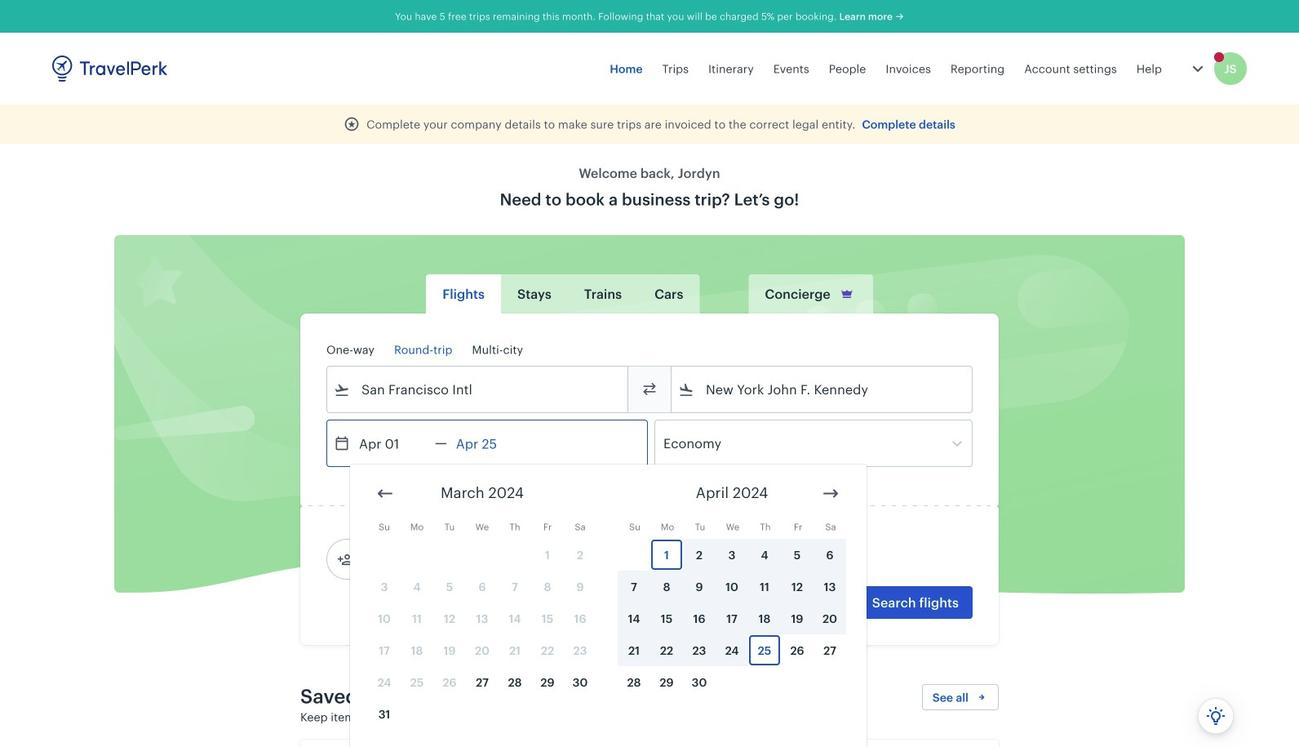 Task type: vqa. For each thing, say whether or not it's contained in the screenshot.
calendar application
yes



Task type: describe. For each thing, give the bounding box(es) containing it.
move backward to switch to the previous month. image
[[376, 484, 395, 503]]

calendar application
[[350, 465, 1300, 747]]

To search field
[[695, 376, 951, 402]]

Depart text field
[[350, 420, 435, 466]]

From search field
[[350, 376, 607, 402]]

Return text field
[[447, 420, 532, 466]]

move forward to switch to the next month. image
[[821, 484, 841, 503]]



